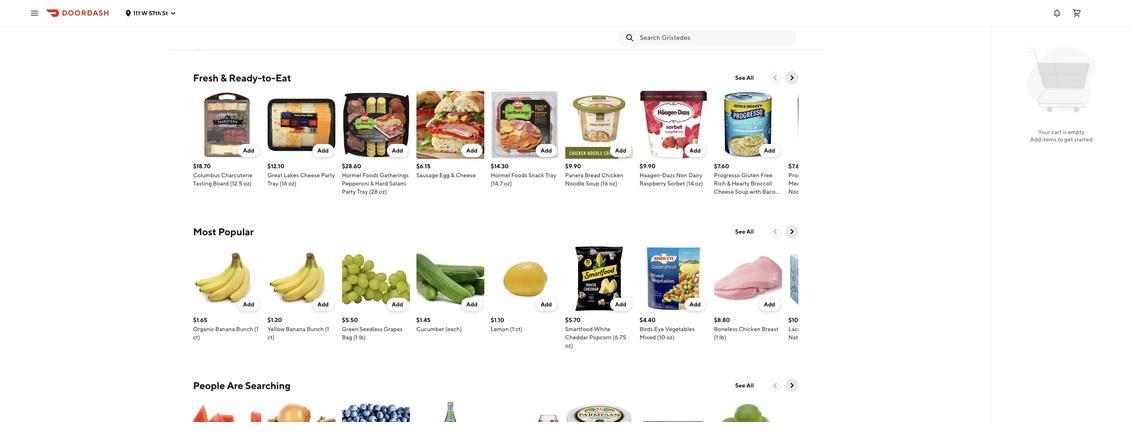 Task type: describe. For each thing, give the bounding box(es) containing it.
add for $1.20 yellow banana bunch (1 ct)
[[317, 301, 329, 308]]

$18.70 columbus charcuterie tasting board (12.5 oz)
[[193, 163, 252, 187]]

brands
[[377, 18, 396, 25]]

oz) inside $4.40 birds eye vegetables mixed (10 oz)
[[667, 334, 675, 341]]

boneless chicken breast (1 lb) image
[[714, 245, 782, 313]]

oz) inside café valley mini blueberry muffins (10.5 oz)
[[565, 35, 573, 41]]

cake inside entenmann's brands chocolate fudge iced cake (19 oz)
[[342, 35, 356, 41]]

on
[[738, 18, 744, 25]]

sanpellegrino sparkling natural mineral water bottle (750 ml) image
[[416, 399, 484, 422]]

(10 inside two bite chocolate cupcakes (10 oz)
[[816, 26, 824, 33]]

brownies
[[714, 26, 738, 33]]

(9 inside king's hawaiian original hawaiian sweet pretzel slider buns (9 ct)
[[447, 35, 452, 41]]

mixed
[[640, 334, 656, 341]]

columbus charcuterie tasting board (12.5 oz) image
[[193, 91, 261, 159]]

add for $9.90 panera bread chicken noodle soup (16 oz)
[[615, 147, 627, 154]]

sponsored
[[193, 44, 221, 50]]

oz inside '$10.95 lacroix sparkling water natural 12 oz cans (12 pk)'
[[816, 334, 822, 341]]

vegetables
[[665, 326, 695, 332]]

king's hawaiian original hawaiian sweet pretzel slider buns (9 ct)
[[416, 18, 480, 41]]

dairy
[[689, 172, 703, 179]]

add for $5.70 smartfood white cheddar popcorn (6.75 oz)
[[615, 301, 627, 308]]

(12 inside '$10.95 lacroix sparkling water natural 12 oz cans (12 pk)'
[[838, 334, 845, 341]]

oz) inside two bite chocolate cupcakes (10 oz)
[[825, 26, 833, 33]]

soup inside $7.60 progresso spice it up medium spicy chicken noodle with jalapeno soup (18.5 oz)
[[789, 197, 802, 203]]

organic banana bunch (1 ct) image
[[193, 245, 261, 313]]

0 vertical spatial hawaiian
[[433, 18, 458, 25]]

lb) inside $8.80 boneless chicken breast (1 lb)
[[720, 334, 727, 341]]

lakes
[[284, 172, 299, 179]]

two
[[789, 18, 799, 25]]

tray inside $14.30 hormel foods snack tray (14.7 oz)
[[546, 172, 557, 179]]

111 w 57th st
[[133, 10, 168, 16]]

pepperoni
[[342, 180, 369, 187]]

$28.60 hormel foods gatherings pepperoni & hard salami party tray (28 oz)
[[342, 163, 409, 195]]

(28
[[369, 188, 378, 195]]

see all for searching
[[736, 382, 754, 389]]

bunch for organic banana bunch (1 ct)
[[236, 326, 253, 332]]

(12 inside entenmann's mini rich frosted donuts (12 ct)
[[309, 26, 317, 33]]

2 all from the top
[[747, 228, 754, 235]]

$10.95
[[789, 317, 807, 323]]

columbus
[[193, 172, 220, 179]]

$7.60 for $7.60 progresso spice it up medium spicy chicken noodle with jalapeno soup (18.5 oz)
[[789, 163, 804, 169]]

& inside "link"
[[221, 72, 227, 83]]

add for $18.70 columbus charcuterie tasting board (12.5 oz)
[[243, 147, 254, 154]]

next button of carousel image for people are searching
[[788, 381, 796, 390]]

111 w 57th st button
[[125, 10, 176, 16]]

rolls
[[668, 26, 681, 33]]

started
[[1075, 136, 1093, 143]]

valley
[[579, 18, 595, 25]]

sweet
[[442, 26, 458, 33]]

non
[[676, 172, 688, 179]]

open menu image
[[30, 8, 39, 18]]

oz) inside $7.60 progresso spice it up medium spicy chicken noodle with jalapeno soup (18.5 oz)
[[817, 197, 825, 203]]

ct) inside cinnaroll gourmet cinnamon rolls (9 ct)
[[689, 26, 696, 33]]

(9 inside cinnaroll gourmet cinnamon rolls (9 ct)
[[682, 26, 688, 33]]

$8.80
[[714, 317, 730, 323]]

oz) inside $28.60 hormel foods gatherings pepperoni & hard salami party tray (28 oz)
[[379, 188, 387, 195]]

see all link for searching
[[731, 379, 759, 392]]

see for ready-
[[736, 74, 746, 81]]

seedless
[[360, 326, 383, 332]]

$14.30 hormel foods snack tray (14.7 oz)
[[491, 163, 557, 187]]

are
[[227, 380, 243, 391]]

hormel foods snack tray (14.7 oz) image
[[491, 91, 559, 159]]

$9.90 for $9.90 panera bread chicken noodle soup (16 oz)
[[565, 163, 581, 169]]

(1 inside $5.50 green seedless grapes bag (1 lb)
[[353, 334, 358, 341]]

cans
[[823, 334, 837, 341]]

entenmann's brands chocolate fudge iced cake (19 oz)
[[342, 18, 400, 41]]

panera
[[565, 172, 584, 179]]

(1 inside $1.10 lemon (1 ct)
[[510, 326, 514, 332]]

cheese inside '$7.60 progresso gluten free rich & hearty broccoli cheese soup with bacon (18 oz)'
[[714, 188, 734, 195]]

panera bread chicken noodle soup (16 oz) image
[[565, 91, 633, 159]]

ct) inside $1.65 organic banana bunch (1 ct)
[[193, 334, 200, 341]]

people are searching
[[193, 380, 291, 391]]

tray inside the $12.10 great lakes cheese party tray (16 oz)
[[268, 180, 279, 187]]

smartfood
[[565, 326, 593, 332]]

spicy
[[812, 180, 826, 187]]

buns
[[433, 35, 446, 41]]

$1.20
[[268, 317, 282, 323]]

lime (each) image
[[714, 399, 782, 422]]

noodle inside $7.60 progresso spice it up medium spicy chicken noodle with jalapeno soup (18.5 oz)
[[789, 188, 808, 195]]

with inside '$7.60 progresso gluten free rich & hearty broccoli cheese soup with bacon (18 oz)'
[[750, 188, 761, 195]]

soup inside "$9.90 panera bread chicken noodle soup (16 oz)"
[[586, 180, 600, 187]]

oz) inside superior on main brownies (12 oz)
[[748, 26, 756, 33]]

is
[[1063, 129, 1067, 135]]

blueberries (16 oz) image
[[342, 399, 410, 422]]

tray inside $28.60 hormel foods gatherings pepperoni & hard salami party tray (28 oz)
[[357, 188, 368, 195]]

sausage
[[416, 172, 438, 179]]

add for $8.80 boneless chicken breast (1 lb)
[[764, 301, 776, 308]]

cucumber (each) image
[[416, 245, 484, 313]]

café
[[565, 18, 578, 25]]

most
[[193, 226, 216, 237]]

cupcakes
[[789, 26, 815, 33]]

smartfood white cheddar popcorn (6.75 oz) image
[[565, 245, 633, 313]]

add inside your cart is empty add items to get started
[[1030, 136, 1042, 143]]

(16 for bread
[[601, 180, 608, 187]]

all for ready-
[[747, 74, 754, 81]]

& inside '$7.60 progresso gluten free rich & hearty broccoli cheese soup with bacon (18 oz)'
[[727, 180, 731, 187]]

5
[[243, 35, 247, 41]]

2 see from the top
[[736, 228, 746, 235]]

oz) inside toufayan mini croissants (12.3 oz)
[[504, 26, 512, 33]]

most popular
[[193, 226, 254, 237]]

progresso for medium
[[789, 172, 815, 179]]

boneless
[[714, 326, 738, 332]]

cinnaroll gourmet cinnamon rolls (9 ct)
[[640, 18, 696, 33]]

blueberry
[[565, 26, 591, 33]]

croissants
[[529, 18, 556, 25]]

oz) inside entenmann's brands chocolate fudge iced cake (19 oz)
[[366, 35, 374, 41]]

add for $5.50 green seedless grapes bag (1 lb)
[[392, 301, 403, 308]]

111
[[133, 10, 140, 16]]

oz) inside $9.90 haagen-dazs non dairy raspberry sorbet (14 oz)
[[695, 180, 703, 187]]

progresso gluten free rich & hearty broccoli cheese soup with bacon (18 oz) image
[[714, 91, 782, 159]]

progresso for &
[[714, 172, 740, 179]]

$1.45 cucumber (each)
[[416, 317, 462, 332]]

oz) inside "$9.90 panera bread chicken noodle soup (16 oz)"
[[610, 180, 618, 187]]

lb) inside $5.50 green seedless grapes bag (1 lb)
[[359, 334, 366, 341]]

add for $6.15 sausage egg & cheese
[[466, 147, 478, 154]]

slider
[[416, 35, 432, 41]]

$1.10 lemon (1 ct)
[[491, 317, 523, 332]]

eye
[[654, 326, 664, 332]]

pretzel
[[459, 26, 478, 33]]

yellow onions (each) image
[[268, 399, 335, 422]]

next button of carousel image for most popular
[[788, 227, 796, 236]]

add for $1.45 cucumber (each)
[[466, 301, 478, 308]]

entenmanns
[[193, 18, 226, 25]]

cut watermelon seedless (1 ct) image
[[193, 399, 261, 422]]

hormel for hormel foods gatherings pepperoni & hard salami party tray (28 oz)
[[342, 172, 361, 179]]

$1.65 organic banana bunch (1 ct)
[[193, 317, 259, 341]]

popular
[[218, 226, 254, 237]]

see all link for ready-
[[731, 71, 759, 84]]

notification bell image
[[1053, 8, 1062, 18]]

banana for yellow
[[286, 326, 306, 332]]

add for $14.30 hormel foods snack tray (14.7 oz)
[[541, 147, 552, 154]]

muffins
[[592, 26, 612, 33]]

most popular link
[[193, 225, 254, 238]]

frosted
[[268, 26, 288, 33]]

items
[[1043, 136, 1057, 143]]

fresh & ready-to-eat
[[193, 72, 291, 83]]

ready-
[[229, 72, 262, 83]]

medium
[[789, 180, 811, 187]]

great
[[268, 172, 283, 179]]

water
[[835, 326, 851, 332]]

add for $1.10 lemon (1 ct)
[[541, 301, 552, 308]]

entenmanns bites party cake mini muffin pouches (8.25 oz x 5 ct) sponsored
[[193, 18, 255, 50]]

add for $7.60 progresso gluten free rich & hearty broccoli cheese soup with bacon (18 oz)
[[764, 147, 776, 154]]

chicken inside $8.80 boneless chicken breast (1 lb)
[[739, 326, 761, 332]]

snack
[[529, 172, 544, 179]]

mini inside toufayan mini croissants (12.3 oz)
[[516, 18, 528, 25]]

people are searching link
[[193, 379, 291, 392]]

fudge
[[370, 26, 387, 33]]

$5.70
[[565, 317, 581, 323]]

(18
[[714, 197, 722, 203]]

grapes
[[384, 326, 403, 332]]

cinnaroll
[[640, 18, 664, 25]]

mini inside café valley mini blueberry muffins (10.5 oz)
[[596, 18, 608, 25]]

(12.3
[[491, 26, 503, 33]]

(10.5
[[613, 26, 627, 33]]

ct) inside entenmann's mini rich frosted donuts (12 ct)
[[318, 26, 325, 33]]

entenmann's mini rich frosted donuts (12 ct)
[[268, 18, 327, 33]]

$7.60 progresso spice it up medium spicy chicken noodle with jalapeno soup (18.5 oz)
[[789, 163, 849, 203]]

(each)
[[445, 326, 462, 332]]

cheese inside $6.15 sausage egg & cheese
[[456, 172, 476, 179]]

(1 for organic banana bunch (1 ct)
[[254, 326, 259, 332]]

Search Gristedes search field
[[640, 33, 790, 42]]



Task type: vqa. For each thing, say whether or not it's contained in the screenshot.


Task type: locate. For each thing, give the bounding box(es) containing it.
previous button of carousel image left next button of carousel icon
[[771, 74, 780, 82]]

cake inside the entenmanns bites party cake mini muffin pouches (8.25 oz x 5 ct) sponsored
[[193, 26, 207, 33]]

oz) right (18
[[723, 197, 731, 203]]

& up the (28
[[370, 180, 374, 187]]

&
[[221, 72, 227, 83], [451, 172, 455, 179], [370, 180, 374, 187], [727, 180, 731, 187]]

oz) inside '$7.60 progresso gluten free rich & hearty broccoli cheese soup with bacon (18 oz)'
[[723, 197, 731, 203]]

add for $9.90 haagen-dazs non dairy raspberry sorbet (14 oz)
[[690, 147, 701, 154]]

0 horizontal spatial bunch
[[236, 326, 253, 332]]

white
[[594, 326, 611, 332]]

1 see from the top
[[736, 74, 746, 81]]

2 vertical spatial all
[[747, 382, 754, 389]]

get
[[1065, 136, 1073, 143]]

2 progresso from the left
[[789, 172, 815, 179]]

bites
[[227, 18, 240, 25]]

1 progresso from the left
[[714, 172, 740, 179]]

0 horizontal spatial (9
[[447, 35, 452, 41]]

2 see all link from the top
[[731, 225, 759, 238]]

1 see all from the top
[[736, 74, 754, 81]]

progresso inside $7.60 progresso spice it up medium spicy chicken noodle with jalapeno soup (18.5 oz)
[[789, 172, 815, 179]]

2 vertical spatial chicken
[[739, 326, 761, 332]]

(1 inside $1.20 yellow banana bunch (1 ct)
[[325, 326, 329, 332]]

1 hormel from the left
[[342, 172, 361, 179]]

oz right 12
[[816, 334, 822, 341]]

1 banana from the left
[[215, 326, 235, 332]]

1 horizontal spatial noodle
[[789, 188, 808, 195]]

organic
[[193, 326, 214, 332]]

2 (16 from the left
[[601, 180, 608, 187]]

see all for ready-
[[736, 74, 754, 81]]

2 $7.60 from the left
[[789, 163, 804, 169]]

2 next button of carousel image from the top
[[788, 381, 796, 390]]

0 vertical spatial tray
[[546, 172, 557, 179]]

foods left snack
[[511, 172, 528, 179]]

0 horizontal spatial chocolate
[[342, 26, 369, 33]]

1 vertical spatial oz
[[816, 334, 822, 341]]

mini up muffins at the right top of page
[[596, 18, 608, 25]]

rich
[[316, 18, 327, 25], [714, 180, 726, 187]]

oz) down toufayan
[[504, 26, 512, 33]]

$9.90
[[565, 163, 581, 169], [640, 163, 656, 169]]

2 horizontal spatial party
[[342, 188, 356, 195]]

0 vertical spatial cake
[[193, 26, 207, 33]]

2 vertical spatial tray
[[357, 188, 368, 195]]

vital farms pasture-raised grade a large eggs (12 ct) image
[[640, 399, 708, 422]]

bunch inside $1.65 organic banana bunch (1 ct)
[[236, 326, 253, 332]]

noodle down panera
[[565, 180, 585, 187]]

oz) down 'main'
[[748, 26, 756, 33]]

0 horizontal spatial (16
[[280, 180, 287, 187]]

3 see all from the top
[[736, 382, 754, 389]]

0 horizontal spatial tray
[[268, 180, 279, 187]]

$7.60 inside $7.60 progresso spice it up medium spicy chicken noodle with jalapeno soup (18.5 oz)
[[789, 163, 804, 169]]

previous button of carousel image for fresh & ready-to-eat
[[771, 74, 780, 82]]

$7.60 inside '$7.60 progresso gluten free rich & hearty broccoli cheese soup with bacon (18 oz)'
[[714, 163, 729, 169]]

(18.5
[[803, 197, 816, 203]]

1 with from the left
[[750, 188, 761, 195]]

oz) down hard
[[379, 188, 387, 195]]

1 vertical spatial all
[[747, 228, 754, 235]]

0 vertical spatial noodle
[[565, 180, 585, 187]]

2 horizontal spatial soup
[[789, 197, 802, 203]]

x
[[239, 35, 242, 41]]

noodle down medium
[[789, 188, 808, 195]]

oz) down vegetables
[[667, 334, 675, 341]]

1 vertical spatial see all link
[[731, 225, 759, 238]]

0 horizontal spatial with
[[750, 188, 761, 195]]

hawaiian
[[433, 18, 458, 25], [416, 26, 441, 33]]

chocolate inside entenmann's brands chocolate fudge iced cake (19 oz)
[[342, 26, 369, 33]]

$6.15
[[416, 163, 431, 169]]

natural
[[789, 334, 808, 341]]

ct) right 'donuts'
[[318, 26, 325, 33]]

0 vertical spatial see all link
[[731, 71, 759, 84]]

1 vertical spatial (10
[[657, 334, 666, 341]]

chocolate for oz)
[[812, 18, 840, 25]]

1 vertical spatial chocolate
[[342, 26, 369, 33]]

0 vertical spatial see all
[[736, 74, 754, 81]]

foods
[[363, 172, 379, 179], [511, 172, 528, 179]]

0 vertical spatial all
[[747, 74, 754, 81]]

1 vertical spatial tray
[[268, 180, 279, 187]]

0 horizontal spatial banana
[[215, 326, 235, 332]]

0 horizontal spatial progresso
[[714, 172, 740, 179]]

1 horizontal spatial (16
[[601, 180, 608, 187]]

1 see all link from the top
[[731, 71, 759, 84]]

noodle inside "$9.90 panera bread chicken noodle soup (16 oz)"
[[565, 180, 585, 187]]

3 see all link from the top
[[731, 379, 759, 392]]

1 horizontal spatial chicken
[[739, 326, 761, 332]]

1 vertical spatial (9
[[447, 35, 452, 41]]

breast
[[762, 326, 779, 332]]

mini
[[303, 18, 314, 25], [516, 18, 528, 25], [596, 18, 608, 25], [208, 26, 220, 33]]

bacon
[[763, 188, 779, 195]]

cart
[[1052, 129, 1062, 135]]

1 horizontal spatial bunch
[[307, 326, 324, 332]]

entenmann's inside entenmann's mini rich frosted donuts (12 ct)
[[268, 18, 302, 25]]

oz) right cupcakes
[[825, 26, 833, 33]]

next button of carousel image
[[788, 227, 796, 236], [788, 381, 796, 390]]

soup left (18.5
[[789, 197, 802, 203]]

(19
[[357, 35, 365, 41]]

empty retail cart image
[[1023, 41, 1100, 118]]

hormel inside $28.60 hormel foods gatherings pepperoni & hard salami party tray (28 oz)
[[342, 172, 361, 179]]

$9.90 inside "$9.90 panera bread chicken noodle soup (16 oz)"
[[565, 163, 581, 169]]

1 vertical spatial see
[[736, 228, 746, 235]]

0 vertical spatial party
[[242, 18, 255, 25]]

chicken inside "$9.90 panera bread chicken noodle soup (16 oz)"
[[602, 172, 624, 179]]

0 vertical spatial soup
[[586, 180, 600, 187]]

(1 for boneless chicken breast (1 lb)
[[714, 334, 718, 341]]

0 horizontal spatial chicken
[[602, 172, 624, 179]]

0 horizontal spatial soup
[[586, 180, 600, 187]]

1 bunch from the left
[[236, 326, 253, 332]]

$5.70 smartfood white cheddar popcorn (6.75 oz)
[[565, 317, 626, 349]]

0 items, open order cart image
[[1072, 8, 1082, 18]]

mini right toufayan
[[516, 18, 528, 25]]

entenmann's for fudge
[[342, 18, 376, 25]]

1 horizontal spatial progresso
[[789, 172, 815, 179]]

ct) inside $1.20 yellow banana bunch (1 ct)
[[268, 334, 275, 341]]

1 horizontal spatial oz
[[816, 334, 822, 341]]

party down pepperoni
[[342, 188, 356, 195]]

$12.10
[[268, 163, 284, 169]]

(1 for yellow banana bunch (1 ct)
[[325, 326, 329, 332]]

cake up pouches
[[193, 26, 207, 33]]

with inside $7.60 progresso spice it up medium spicy chicken noodle with jalapeno soup (18.5 oz)
[[809, 188, 821, 195]]

(12 inside superior on main brownies (12 oz)
[[740, 26, 747, 33]]

$9.90 up haagen-
[[640, 163, 656, 169]]

pk)
[[846, 334, 855, 341]]

entenmann's for frosted
[[268, 18, 302, 25]]

$7.60 for $7.60 progresso gluten free rich & hearty broccoli cheese soup with bacon (18 oz)
[[714, 163, 729, 169]]

original
[[459, 18, 480, 25]]

1 vertical spatial noodle
[[789, 188, 808, 195]]

banana inside $1.20 yellow banana bunch (1 ct)
[[286, 326, 306, 332]]

1 horizontal spatial cake
[[342, 35, 356, 41]]

1 horizontal spatial (12
[[740, 26, 747, 33]]

bunch inside $1.20 yellow banana bunch (1 ct)
[[307, 326, 324, 332]]

0 vertical spatial next button of carousel image
[[788, 227, 796, 236]]

lemon (1 ct) image
[[491, 245, 559, 313]]

toufayan mini croissants (12.3 oz)
[[491, 18, 556, 33]]

1 vertical spatial hawaiian
[[416, 26, 441, 33]]

$1.65
[[193, 317, 207, 323]]

(16 for lakes
[[280, 180, 287, 187]]

foods up hard
[[363, 172, 379, 179]]

1 horizontal spatial tray
[[357, 188, 368, 195]]

gourmet
[[665, 18, 689, 25]]

1 horizontal spatial (9
[[682, 26, 688, 33]]

(1 left yellow
[[254, 326, 259, 332]]

$12.10 great lakes cheese party tray (16 oz)
[[268, 163, 335, 187]]

2 vertical spatial see
[[736, 382, 746, 389]]

0 horizontal spatial lb)
[[359, 334, 366, 341]]

(1 right "bag"
[[353, 334, 358, 341]]

2 horizontal spatial cheese
[[714, 188, 734, 195]]

previous button of carousel image
[[771, 74, 780, 82], [771, 381, 780, 390]]

$9.90 inside $9.90 haagen-dazs non dairy raspberry sorbet (14 oz)
[[640, 163, 656, 169]]

0 vertical spatial (9
[[682, 26, 688, 33]]

entenmann's inside entenmann's brands chocolate fudge iced cake (19 oz)
[[342, 18, 376, 25]]

oz) down the lakes
[[289, 180, 297, 187]]

hawaiian up sweet
[[433, 18, 458, 25]]

(10 down eye
[[657, 334, 666, 341]]

1 horizontal spatial lb)
[[720, 334, 727, 341]]

$7.60 up medium
[[789, 163, 804, 169]]

0 horizontal spatial $9.90
[[565, 163, 581, 169]]

0 horizontal spatial foods
[[363, 172, 379, 179]]

oz) inside the $12.10 great lakes cheese party tray (16 oz)
[[289, 180, 297, 187]]

superior on main brownies (12 oz)
[[714, 18, 759, 33]]

rich inside '$7.60 progresso gluten free rich & hearty broccoli cheese soup with bacon (18 oz)'
[[714, 180, 726, 187]]

foods inside $28.60 hormel foods gatherings pepperoni & hard salami party tray (28 oz)
[[363, 172, 379, 179]]

(16 inside the $12.10 great lakes cheese party tray (16 oz)
[[280, 180, 287, 187]]

$9.90 up panera
[[565, 163, 581, 169]]

your
[[1039, 129, 1051, 135]]

sorbet
[[668, 180, 685, 187]]

add button
[[238, 144, 259, 157], [238, 144, 259, 157], [313, 144, 334, 157], [313, 144, 334, 157], [387, 144, 408, 157], [387, 144, 408, 157], [461, 144, 483, 157], [461, 144, 483, 157], [536, 144, 557, 157], [536, 144, 557, 157], [610, 144, 632, 157], [610, 144, 632, 157], [685, 144, 706, 157], [685, 144, 706, 157], [759, 144, 780, 157], [759, 144, 780, 157], [238, 298, 259, 311], [238, 298, 259, 311], [313, 298, 334, 311], [313, 298, 334, 311], [387, 298, 408, 311], [387, 298, 408, 311], [461, 298, 483, 311], [461, 298, 483, 311], [536, 298, 557, 311], [536, 298, 557, 311], [610, 298, 632, 311], [610, 298, 632, 311], [685, 298, 706, 311], [685, 298, 706, 311], [759, 298, 780, 311], [759, 298, 780, 311]]

1 all from the top
[[747, 74, 754, 81]]

oz) right (19
[[366, 35, 374, 41]]

dazs
[[663, 172, 675, 179]]

(1 inside $1.65 organic banana bunch (1 ct)
[[254, 326, 259, 332]]

party right the lakes
[[321, 172, 335, 179]]

rich inside entenmann's mini rich frosted donuts (12 ct)
[[316, 18, 327, 25]]

& left hearty at right
[[727, 180, 731, 187]]

ct) down yellow
[[268, 334, 275, 341]]

cinnamon
[[640, 26, 667, 33]]

$6.15 sausage egg & cheese
[[416, 163, 476, 179]]

1 horizontal spatial entenmann's
[[342, 18, 376, 25]]

lemon
[[491, 326, 509, 332]]

banana right organic
[[215, 326, 235, 332]]

oz) down blueberry
[[565, 35, 573, 41]]

entenmann's up (19
[[342, 18, 376, 25]]

banana right yellow
[[286, 326, 306, 332]]

1 horizontal spatial hormel
[[491, 172, 510, 179]]

with down spicy
[[809, 188, 821, 195]]

$5.50
[[342, 317, 358, 323]]

foods for hard
[[363, 172, 379, 179]]

1 vertical spatial party
[[321, 172, 335, 179]]

0 vertical spatial previous button of carousel image
[[771, 74, 780, 82]]

$7.60 progresso gluten free rich & hearty broccoli cheese soup with bacon (18 oz)
[[714, 163, 779, 203]]

yellow banana bunch (1 ct) image
[[268, 245, 335, 313]]

ct) inside the entenmanns bites party cake mini muffin pouches (8.25 oz x 5 ct) sponsored
[[248, 35, 255, 41]]

people
[[193, 380, 225, 391]]

st
[[162, 10, 168, 16]]

chocolate inside two bite chocolate cupcakes (10 oz)
[[812, 18, 840, 25]]

0 horizontal spatial (12
[[309, 26, 317, 33]]

1 horizontal spatial foods
[[511, 172, 528, 179]]

next button of carousel image
[[788, 74, 796, 82]]

gluten
[[742, 172, 760, 179]]

2 previous button of carousel image from the top
[[771, 381, 780, 390]]

hormel
[[342, 172, 361, 179], [491, 172, 510, 179]]

bunch left yellow
[[236, 326, 253, 332]]

café valley mini blueberry muffins (10.5 oz)
[[565, 18, 627, 41]]

ct) inside king's hawaiian original hawaiian sweet pretzel slider buns (9 ct)
[[454, 35, 461, 41]]

cake left (19
[[342, 35, 356, 41]]

$9.90 for $9.90 haagen-dazs non dairy raspberry sorbet (14 oz)
[[640, 163, 656, 169]]

(12 down on
[[740, 26, 747, 33]]

2 vertical spatial see all link
[[731, 379, 759, 392]]

birds eye vegetables mixed (10 oz) image
[[640, 245, 708, 313]]

2 horizontal spatial tray
[[546, 172, 557, 179]]

diet coke soda cans (12 oz x 12 ct) image
[[491, 399, 559, 422]]

add for $4.40 birds eye vegetables mixed (10 oz)
[[690, 301, 701, 308]]

(1 right lemon
[[510, 326, 514, 332]]

$1.10
[[491, 317, 504, 323]]

& right fresh
[[221, 72, 227, 83]]

1 $9.90 from the left
[[565, 163, 581, 169]]

1 horizontal spatial with
[[809, 188, 821, 195]]

sparkling
[[809, 326, 833, 332]]

& inside $28.60 hormel foods gatherings pepperoni & hard salami party tray (28 oz)
[[370, 180, 374, 187]]

sausage egg & cheese image
[[416, 91, 484, 159]]

0 vertical spatial chicken
[[602, 172, 624, 179]]

add for $12.10 great lakes cheese party tray (16 oz)
[[317, 147, 329, 154]]

bread
[[585, 172, 601, 179]]

1 (16 from the left
[[280, 180, 287, 187]]

1 vertical spatial soup
[[735, 188, 749, 195]]

lb) down seedless
[[359, 334, 366, 341]]

0 horizontal spatial (10
[[657, 334, 666, 341]]

(1 inside $8.80 boneless chicken breast (1 lb)
[[714, 334, 718, 341]]

mini inside entenmann's mini rich frosted donuts (12 ct)
[[303, 18, 314, 25]]

oz) left raspberry
[[610, 180, 618, 187]]

(12 right 'donuts'
[[309, 26, 317, 33]]

yellow
[[268, 326, 285, 332]]

(1 left green
[[325, 326, 329, 332]]

cheese up (18
[[714, 188, 734, 195]]

hormel down $28.60
[[342, 172, 361, 179]]

(9 down sweet
[[447, 35, 452, 41]]

(10 right cupcakes
[[816, 26, 824, 33]]

1 entenmann's from the left
[[268, 18, 302, 25]]

mini down entenmanns
[[208, 26, 220, 33]]

0 horizontal spatial hormel
[[342, 172, 361, 179]]

1 horizontal spatial cheese
[[456, 172, 476, 179]]

0 horizontal spatial rich
[[316, 18, 327, 25]]

1 vertical spatial next button of carousel image
[[788, 381, 796, 390]]

birds
[[640, 326, 653, 332]]

3 all from the top
[[747, 382, 754, 389]]

chicken down up
[[827, 180, 849, 187]]

ct) right lemon
[[516, 326, 523, 332]]

oz) right (12.5
[[244, 180, 252, 187]]

hawaiian down king's
[[416, 26, 441, 33]]

foods for oz)
[[511, 172, 528, 179]]

1 lb) from the left
[[359, 334, 366, 341]]

2 see all from the top
[[736, 228, 754, 235]]

with down broccoli
[[750, 188, 761, 195]]

$4.40
[[640, 317, 656, 323]]

great lakes cheese party tray (16 oz) image
[[268, 91, 335, 159]]

party inside $28.60 hormel foods gatherings pepperoni & hard salami party tray (28 oz)
[[342, 188, 356, 195]]

progresso
[[714, 172, 740, 179], [789, 172, 815, 179]]

3 see from the top
[[736, 382, 746, 389]]

mini inside the entenmanns bites party cake mini muffin pouches (8.25 oz x 5 ct) sponsored
[[208, 26, 220, 33]]

(16 inside "$9.90 panera bread chicken noodle soup (16 oz)"
[[601, 180, 608, 187]]

oz) down cheddar in the bottom of the page
[[565, 342, 573, 349]]

1 vertical spatial rich
[[714, 180, 726, 187]]

chicken inside $7.60 progresso spice it up medium spicy chicken noodle with jalapeno soup (18.5 oz)
[[827, 180, 849, 187]]

0 horizontal spatial cake
[[193, 26, 207, 33]]

cheese right the lakes
[[300, 172, 320, 179]]

belgioioso parmesan cheese freshly shredded (5 oz) image
[[565, 399, 633, 422]]

bunch for yellow banana bunch (1 ct)
[[307, 326, 324, 332]]

banana for organic
[[215, 326, 235, 332]]

lb) down boneless
[[720, 334, 727, 341]]

chicken right bread
[[602, 172, 624, 179]]

broccoli
[[751, 180, 773, 187]]

2 vertical spatial see all
[[736, 382, 754, 389]]

(12 down water
[[838, 334, 845, 341]]

0 vertical spatial oz
[[232, 35, 238, 41]]

ct) inside $1.10 lemon (1 ct)
[[516, 326, 523, 332]]

(10 inside $4.40 birds eye vegetables mixed (10 oz)
[[657, 334, 666, 341]]

0 horizontal spatial oz
[[232, 35, 238, 41]]

2 horizontal spatial (12
[[838, 334, 845, 341]]

2 vertical spatial soup
[[789, 197, 802, 203]]

add for $1.65 organic banana bunch (1 ct)
[[243, 301, 254, 308]]

1 horizontal spatial banana
[[286, 326, 306, 332]]

$7.60 up (18
[[714, 163, 729, 169]]

2 $9.90 from the left
[[640, 163, 656, 169]]

progresso inside '$7.60 progresso gluten free rich & hearty broccoli cheese soup with bacon (18 oz)'
[[714, 172, 740, 179]]

$5.50 green seedless grapes bag (1 lb)
[[342, 317, 403, 341]]

ct) down organic
[[193, 334, 200, 341]]

0 horizontal spatial party
[[242, 18, 255, 25]]

$14.30
[[491, 163, 509, 169]]

ct) right 5
[[248, 35, 255, 41]]

oz inside the entenmanns bites party cake mini muffin pouches (8.25 oz x 5 ct) sponsored
[[232, 35, 238, 41]]

green seedless grapes bag (1 lb) image
[[342, 245, 410, 313]]

chocolate right bite in the top of the page
[[812, 18, 840, 25]]

bunch
[[236, 326, 253, 332], [307, 326, 324, 332]]

2 horizontal spatial chicken
[[827, 180, 849, 187]]

1 horizontal spatial soup
[[735, 188, 749, 195]]

0 vertical spatial chocolate
[[812, 18, 840, 25]]

see for searching
[[736, 382, 746, 389]]

progresso up hearty at right
[[714, 172, 740, 179]]

oz) right (18.5
[[817, 197, 825, 203]]

57th
[[149, 10, 161, 16]]

2 banana from the left
[[286, 326, 306, 332]]

2 vertical spatial party
[[342, 188, 356, 195]]

oz) inside $14.30 hormel foods snack tray (14.7 oz)
[[504, 180, 512, 187]]

green
[[342, 326, 358, 332]]

0 vertical spatial see
[[736, 74, 746, 81]]

hormel inside $14.30 hormel foods snack tray (14.7 oz)
[[491, 172, 510, 179]]

hormel foods gatherings pepperoni & hard salami party tray (28 oz) image
[[342, 91, 410, 159]]

progresso up medium
[[789, 172, 815, 179]]

(14
[[686, 180, 694, 187]]

(12.5
[[230, 180, 242, 187]]

2 entenmann's from the left
[[342, 18, 376, 25]]

1 horizontal spatial (10
[[816, 26, 824, 33]]

(1 down boneless
[[714, 334, 718, 341]]

fresh
[[193, 72, 219, 83]]

bite
[[801, 18, 811, 25]]

salami
[[389, 180, 407, 187]]

tray down great in the top of the page
[[268, 180, 279, 187]]

1 next button of carousel image from the top
[[788, 227, 796, 236]]

soup down bread
[[586, 180, 600, 187]]

iced
[[388, 26, 400, 33]]

2 bunch from the left
[[307, 326, 324, 332]]

1 horizontal spatial $7.60
[[789, 163, 804, 169]]

1 horizontal spatial rich
[[714, 180, 726, 187]]

entenmann's
[[268, 18, 302, 25], [342, 18, 376, 25]]

0 vertical spatial (10
[[816, 26, 824, 33]]

1 foods from the left
[[363, 172, 379, 179]]

0 vertical spatial rich
[[316, 18, 327, 25]]

foods inside $14.30 hormel foods snack tray (14.7 oz)
[[511, 172, 528, 179]]

oz left x
[[232, 35, 238, 41]]

donuts
[[289, 26, 308, 33]]

$7.60
[[714, 163, 729, 169], [789, 163, 804, 169]]

chocolate for cake
[[342, 26, 369, 33]]

0 horizontal spatial $7.60
[[714, 163, 729, 169]]

party right bites
[[242, 18, 255, 25]]

$18.70
[[193, 163, 211, 169]]

0 horizontal spatial noodle
[[565, 180, 585, 187]]

jalapeno
[[822, 188, 846, 195]]

hormel up (14.7
[[491, 172, 510, 179]]

oz) inside the $18.70 columbus charcuterie tasting board (12.5 oz)
[[244, 180, 252, 187]]

add for $28.60 hormel foods gatherings pepperoni & hard salami party tray (28 oz)
[[392, 147, 403, 154]]

1 $7.60 from the left
[[714, 163, 729, 169]]

0 horizontal spatial entenmann's
[[268, 18, 302, 25]]

party inside the entenmanns bites party cake mini muffin pouches (8.25 oz x 5 ct) sponsored
[[242, 18, 255, 25]]

bunch left green
[[307, 326, 324, 332]]

cheese inside the $12.10 great lakes cheese party tray (16 oz)
[[300, 172, 320, 179]]

1 vertical spatial cake
[[342, 35, 356, 41]]

chicken left breast
[[739, 326, 761, 332]]

2 hormel from the left
[[491, 172, 510, 179]]

(9 right the rolls
[[682, 26, 688, 33]]

empty
[[1068, 129, 1085, 135]]

tray right snack
[[546, 172, 557, 179]]

soup inside '$7.60 progresso gluten free rich & hearty broccoli cheese soup with bacon (18 oz)'
[[735, 188, 749, 195]]

cheese
[[300, 172, 320, 179], [456, 172, 476, 179], [714, 188, 734, 195]]

chocolate up (19
[[342, 26, 369, 33]]

cheese right 'egg' at the left top of the page
[[456, 172, 476, 179]]

previous button of carousel image up lime (each) image
[[771, 381, 780, 390]]

superior
[[714, 18, 737, 25]]

oz) down 'dairy'
[[695, 180, 703, 187]]

1 vertical spatial see all
[[736, 228, 754, 235]]

hearty
[[732, 180, 750, 187]]

2 with from the left
[[809, 188, 821, 195]]

haagen-dazs non dairy raspberry sorbet (14 oz) image
[[640, 91, 708, 159]]

soup down hearty at right
[[735, 188, 749, 195]]

2 lb) from the left
[[720, 334, 727, 341]]

& inside $6.15 sausage egg & cheese
[[451, 172, 455, 179]]

1 horizontal spatial chocolate
[[812, 18, 840, 25]]

1 horizontal spatial party
[[321, 172, 335, 179]]

entenmann's up the frosted
[[268, 18, 302, 25]]

1 horizontal spatial $9.90
[[640, 163, 656, 169]]

ct)
[[318, 26, 325, 33], [689, 26, 696, 33], [248, 35, 255, 41], [454, 35, 461, 41], [516, 326, 523, 332], [193, 334, 200, 341], [268, 334, 275, 341]]

party inside the $12.10 great lakes cheese party tray (16 oz)
[[321, 172, 335, 179]]

oz) inside $5.70 smartfood white cheddar popcorn (6.75 oz)
[[565, 342, 573, 349]]

tray down pepperoni
[[357, 188, 368, 195]]

banana inside $1.65 organic banana bunch (1 ct)
[[215, 326, 235, 332]]

0 horizontal spatial cheese
[[300, 172, 320, 179]]

fresh & ready-to-eat link
[[193, 71, 291, 84]]

1 vertical spatial chicken
[[827, 180, 849, 187]]

all for searching
[[747, 382, 754, 389]]

raspberry
[[640, 180, 667, 187]]

mini up 'donuts'
[[303, 18, 314, 25]]

cucumber
[[416, 326, 444, 332]]

oz) right (14.7
[[504, 180, 512, 187]]

1 vertical spatial previous button of carousel image
[[771, 381, 780, 390]]

hormel for hormel foods snack tray (14.7 oz)
[[491, 172, 510, 179]]

& right 'egg' at the left top of the page
[[451, 172, 455, 179]]

1 previous button of carousel image from the top
[[771, 74, 780, 82]]

ct) right the rolls
[[689, 26, 696, 33]]

ct) down sweet
[[454, 35, 461, 41]]

2 foods from the left
[[511, 172, 528, 179]]

previous button of carousel image
[[771, 227, 780, 236]]

previous button of carousel image for people are searching
[[771, 381, 780, 390]]

$1.20 yellow banana bunch (1 ct)
[[268, 317, 329, 341]]



